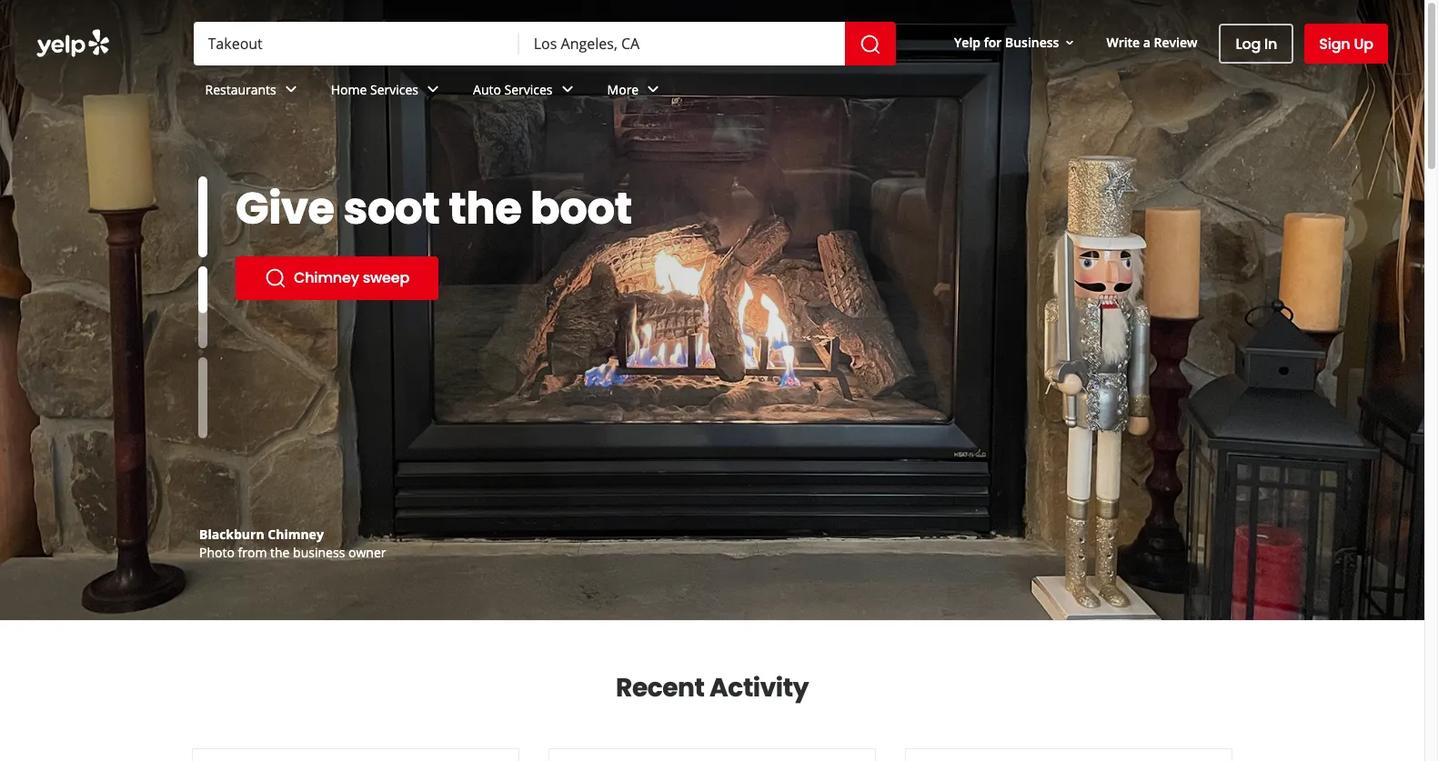 Task type: vqa. For each thing, say whether or not it's contained in the screenshot.
the within the BLACKBURN CHIMNEY PHOTO FROM THE BUSINESS OWNER
yes



Task type: describe. For each thing, give the bounding box(es) containing it.
from
[[238, 544, 267, 561]]

blackburn
[[199, 526, 264, 543]]

for
[[984, 33, 1002, 51]]

write
[[1107, 33, 1140, 51]]

none field near
[[534, 34, 831, 54]]

none field find
[[208, 34, 505, 54]]

sign up
[[1320, 33, 1374, 54]]

home services
[[331, 81, 419, 98]]

more link
[[593, 66, 679, 118]]

chimney sweep link
[[236, 257, 439, 300]]

boot
[[531, 178, 632, 239]]

business categories element
[[191, 66, 1389, 118]]

explore banner section banner
[[0, 0, 1425, 621]]

2 select slide image from the top
[[198, 234, 207, 316]]

restaurants link
[[191, 66, 316, 118]]

log in button
[[1220, 24, 1294, 64]]

up
[[1354, 33, 1374, 54]]

0 vertical spatial chimney
[[294, 268, 359, 288]]

sweep
[[363, 268, 410, 288]]

auto services link
[[459, 66, 593, 118]]

1 select slide image from the top
[[198, 177, 207, 258]]

Near text field
[[534, 34, 831, 54]]

chimney inside blackburn chimney photo from the business owner
[[268, 526, 324, 543]]

restaurants
[[205, 81, 276, 98]]

auto services
[[473, 81, 553, 98]]

soot
[[344, 178, 440, 239]]

24 search v2 image
[[265, 268, 287, 289]]

1 horizontal spatial the
[[449, 178, 522, 239]]

write a review link
[[1100, 26, 1205, 59]]

Find text field
[[208, 34, 505, 54]]

activity
[[710, 671, 809, 706]]

photo
[[199, 544, 235, 561]]

services for home services
[[370, 81, 419, 98]]



Task type: locate. For each thing, give the bounding box(es) containing it.
24 chevron down v2 image right auto services at the top of the page
[[556, 79, 578, 100]]

24 chevron down v2 image
[[280, 79, 302, 100], [556, 79, 578, 100]]

2 24 chevron down v2 image from the left
[[556, 79, 578, 100]]

services
[[370, 81, 419, 98], [505, 81, 553, 98]]

2 24 chevron down v2 image from the left
[[643, 79, 664, 100]]

0 horizontal spatial the
[[270, 544, 290, 561]]

review
[[1154, 33, 1198, 51]]

sign up button
[[1305, 24, 1389, 64]]

the
[[449, 178, 522, 239], [270, 544, 290, 561]]

0 horizontal spatial 24 chevron down v2 image
[[280, 79, 302, 100]]

1 vertical spatial chimney
[[268, 526, 324, 543]]

1 horizontal spatial none field
[[534, 34, 831, 54]]

services for auto services
[[505, 81, 553, 98]]

select slide image
[[198, 177, 207, 258], [198, 234, 207, 316]]

home
[[331, 81, 367, 98]]

1 services from the left
[[370, 81, 419, 98]]

none field up home
[[208, 34, 505, 54]]

2 services from the left
[[505, 81, 553, 98]]

give soot the boot
[[236, 178, 632, 239]]

services inside 'link'
[[505, 81, 553, 98]]

1 24 chevron down v2 image from the left
[[422, 79, 444, 100]]

chimney up business
[[268, 526, 324, 543]]

1 vertical spatial the
[[270, 544, 290, 561]]

in
[[1265, 33, 1278, 54]]

none field up the "more" link
[[534, 34, 831, 54]]

24 chevron down v2 image for more
[[643, 79, 664, 100]]

1 horizontal spatial 24 chevron down v2 image
[[643, 79, 664, 100]]

blackburn chimney photo from the business owner
[[199, 526, 386, 561]]

chimney sweep
[[294, 268, 410, 288]]

chimney right 24 search v2 icon
[[294, 268, 359, 288]]

recent activity
[[616, 671, 809, 706]]

more
[[607, 81, 639, 98]]

24 chevron down v2 image for home services
[[422, 79, 444, 100]]

services right home
[[370, 81, 419, 98]]

24 chevron down v2 image for restaurants
[[280, 79, 302, 100]]

24 chevron down v2 image left auto
[[422, 79, 444, 100]]

24 chevron down v2 image inside 'restaurants' link
[[280, 79, 302, 100]]

the inside blackburn chimney photo from the business owner
[[270, 544, 290, 561]]

24 chevron down v2 image right more
[[643, 79, 664, 100]]

a
[[1144, 33, 1151, 51]]

24 chevron down v2 image for auto services
[[556, 79, 578, 100]]

0 horizontal spatial services
[[370, 81, 419, 98]]

write a review
[[1107, 33, 1198, 51]]

recent
[[616, 671, 705, 706]]

0 horizontal spatial 24 chevron down v2 image
[[422, 79, 444, 100]]

sign
[[1320, 33, 1351, 54]]

services right auto
[[505, 81, 553, 98]]

None search field
[[0, 0, 1425, 118], [193, 22, 900, 66], [0, 0, 1425, 118], [193, 22, 900, 66]]

1 horizontal spatial 24 chevron down v2 image
[[556, 79, 578, 100]]

business
[[293, 544, 345, 561]]

24 chevron down v2 image inside the "more" link
[[643, 79, 664, 100]]

business
[[1005, 33, 1060, 51]]

select slide image left give
[[198, 177, 207, 258]]

24 chevron down v2 image inside home services link
[[422, 79, 444, 100]]

select slide image left 24 search v2 icon
[[198, 234, 207, 316]]

0 vertical spatial the
[[449, 178, 522, 239]]

chimney
[[294, 268, 359, 288], [268, 526, 324, 543]]

16 chevron down v2 image
[[1063, 35, 1078, 50]]

explore recent activity section section
[[177, 621, 1248, 762]]

1 24 chevron down v2 image from the left
[[280, 79, 302, 100]]

1 none field from the left
[[208, 34, 505, 54]]

None field
[[208, 34, 505, 54], [534, 34, 831, 54]]

yelp for business
[[955, 33, 1060, 51]]

24 chevron down v2 image inside the auto services 'link'
[[556, 79, 578, 100]]

0 horizontal spatial none field
[[208, 34, 505, 54]]

1 horizontal spatial services
[[505, 81, 553, 98]]

yelp
[[955, 33, 981, 51]]

24 chevron down v2 image
[[422, 79, 444, 100], [643, 79, 664, 100]]

log
[[1236, 33, 1261, 54]]

blackburn chimney link
[[199, 526, 324, 543]]

24 chevron down v2 image right restaurants
[[280, 79, 302, 100]]

home services link
[[316, 66, 459, 118]]

2 none field from the left
[[534, 34, 831, 54]]

auto
[[473, 81, 501, 98]]

owner
[[348, 544, 386, 561]]

log in
[[1236, 33, 1278, 54]]

search image
[[860, 33, 882, 55]]

give
[[236, 178, 335, 239]]

yelp for business button
[[947, 26, 1085, 59]]



